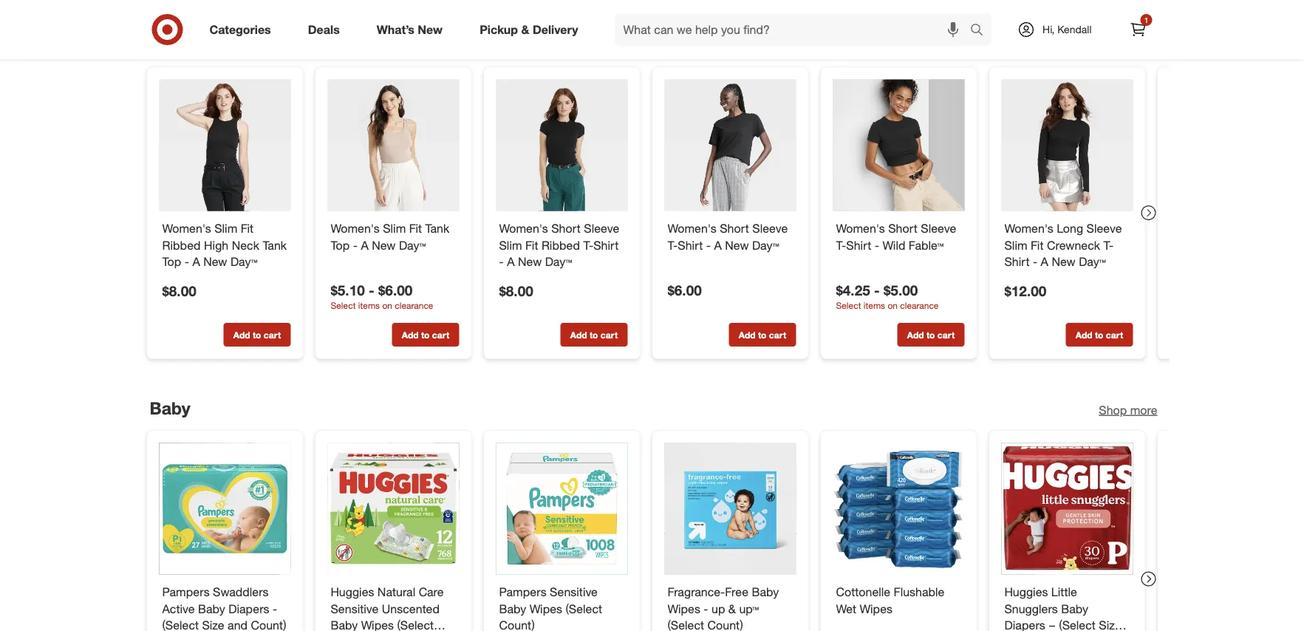 Task type: describe. For each thing, give the bounding box(es) containing it.
kendall
[[1058, 23, 1092, 36]]

$5.00
[[884, 282, 918, 299]]

cart for women's slim fit ribbed high neck tank top - a new day™
[[264, 329, 281, 340]]

what's new
[[377, 22, 443, 37]]

cottonelle flushable wet wipes
[[836, 585, 945, 616]]

count) for fragrance-free baby wipes - up & up™ (select count)
[[708, 618, 743, 631]]

sensitive inside the 'huggies natural care sensitive unscented baby wipes (sele'
[[331, 602, 379, 616]]

- inside women's slim fit tank top - a new day™
[[353, 238, 358, 252]]

shirt inside women's short sleeve t-shirt - wild fable™
[[847, 238, 872, 252]]

items for $5.10
[[358, 300, 380, 311]]

wipes for pampers
[[530, 602, 563, 616]]

shirt inside women's short sleeve t-shirt - a new day™
[[678, 238, 703, 252]]

delivery
[[533, 22, 578, 37]]

women's slim fit ribbed high neck tank top - a new day™
[[162, 221, 287, 269]]

size
[[202, 618, 224, 631]]

new inside women's slim fit ribbed high neck tank top - a new day™
[[203, 255, 227, 269]]

sleeve inside women's short sleeve t-shirt - wild fable™
[[921, 221, 957, 235]]

to for women's slim fit ribbed high neck tank top - a new day™
[[253, 329, 261, 340]]

categories link
[[197, 13, 290, 46]]

pampers sensitive baby wipes (select count)
[[499, 585, 602, 631]]

neck
[[232, 238, 259, 252]]

1
[[1145, 15, 1149, 24]]

tank inside women's slim fit ribbed high neck tank top - a new day™
[[263, 238, 287, 252]]

slim inside the women's long sleeve slim fit crewneck t- shirt - a new day™
[[1005, 238, 1028, 252]]

add to cart button for women's long sleeve slim fit crewneck t- shirt - a new day™
[[1066, 323, 1133, 346]]

short inside women's short sleeve t-shirt - wild fable™
[[889, 221, 918, 235]]

shop more for baby
[[1099, 403, 1158, 417]]

natural
[[378, 585, 416, 599]]

(select inside huggies little snugglers baby diapers – (select si
[[1059, 618, 1096, 631]]

women's short sleeve slim fit ribbed t-shirt - a new day™ link
[[499, 220, 625, 271]]

on for $5.00
[[888, 300, 898, 311]]

day™ for women's long sleeve slim fit crewneck t- shirt - a new day™
[[1079, 255, 1106, 269]]

- inside '$5.10 - $6.00 select items on clearance'
[[369, 282, 375, 299]]

add for women's slim fit tank top - a new day™
[[402, 329, 419, 340]]

active
[[162, 602, 195, 616]]

diapers for –
[[1005, 618, 1046, 631]]

snugglers
[[1005, 602, 1058, 616]]

t- inside women's short sleeve t-shirt - wild fable™
[[836, 238, 847, 252]]

wipes inside the 'huggies natural care sensitive unscented baby wipes (sele'
[[361, 618, 394, 631]]

diapers for -
[[228, 602, 269, 616]]

what's
[[377, 22, 415, 37]]

huggies natural care sensitive unscented baby wipes (sele
[[331, 585, 444, 631]]

- inside women's short sleeve t-shirt - wild fable™
[[875, 238, 880, 252]]

ribbed inside women's short sleeve slim fit ribbed t-shirt - a new day™
[[542, 238, 580, 252]]

huggies little snugglers baby diapers – (select si
[[1005, 585, 1122, 631]]

fit inside the women's long sleeve slim fit crewneck t- shirt - a new day™
[[1031, 238, 1044, 252]]

day™ inside women's short sleeve t-shirt - a new day™
[[752, 238, 779, 252]]

on for $6.00
[[382, 300, 392, 311]]

search
[[964, 24, 999, 38]]

women's slim fit ribbed high neck tank top - a new day™ link
[[162, 220, 288, 271]]

baby inside the 'huggies natural care sensitive unscented baby wipes (sele'
[[331, 618, 358, 631]]

fit inside women's slim fit tank top - a new day™
[[409, 221, 422, 235]]

wipes for fragrance-
[[668, 602, 701, 616]]

clearance for $5.00
[[901, 300, 939, 311]]

women's short sleeve slim fit ribbed t-shirt - a new day™
[[499, 221, 620, 269]]

add for women's short sleeve slim fit ribbed t-shirt - a new day™
[[570, 329, 587, 340]]

top inside women's slim fit ribbed high neck tank top - a new day™
[[162, 255, 181, 269]]

1 link
[[1122, 13, 1155, 46]]

women's
[[150, 34, 221, 54]]

add for women's short sleeve t-shirt - a new day™
[[739, 329, 756, 340]]

fit inside women's short sleeve slim fit ribbed t-shirt - a new day™
[[526, 238, 538, 252]]

long
[[1057, 221, 1084, 235]]

women's clothing
[[150, 34, 294, 54]]

add to cart for women's slim fit tank top - a new day™
[[402, 329, 450, 340]]

huggies little snugglers baby diapers – (select si link
[[1005, 584, 1131, 631]]

add to cart button for women's slim fit ribbed high neck tank top - a new day™
[[224, 323, 291, 346]]

pickup & delivery link
[[467, 13, 597, 46]]

$12.00
[[1005, 282, 1047, 299]]

- inside $4.25 - $5.00 select items on clearance
[[874, 282, 880, 299]]

pampers for active
[[162, 585, 210, 599]]

pampers sensitive baby wipes (select count) link
[[499, 584, 625, 631]]

more for baby
[[1131, 403, 1158, 417]]

$4.25
[[836, 282, 871, 299]]

shop for women's clothing
[[1099, 39, 1127, 54]]

women's for women's slim fit tank top - a new day™
[[331, 221, 380, 235]]

short for $6.00
[[720, 221, 749, 235]]

wet
[[836, 602, 857, 616]]

add to cart button for women's short sleeve t-shirt - wild fable™
[[898, 323, 965, 346]]

add to cart for women's long sleeve slim fit crewneck t- shirt - a new day™
[[1076, 329, 1124, 340]]

to for women's short sleeve t-shirt - a new day™
[[758, 329, 767, 340]]

care
[[419, 585, 444, 599]]

cottonelle
[[836, 585, 891, 599]]

swaddlers
[[213, 585, 269, 599]]

top inside women's slim fit tank top - a new day™
[[331, 238, 350, 252]]

sleeve for $12.00
[[1087, 221, 1122, 235]]

t- inside women's short sleeve slim fit ribbed t-shirt - a new day™
[[583, 238, 594, 252]]

cart for women's slim fit tank top - a new day™
[[432, 329, 450, 340]]

women's short sleeve t-shirt - wild fable™
[[836, 221, 957, 252]]

–
[[1049, 618, 1056, 631]]

slim inside women's slim fit tank top - a new day™
[[383, 221, 406, 235]]

$4.25 - $5.00 select items on clearance
[[836, 282, 939, 311]]

women's for women's short sleeve slim fit ribbed t-shirt - a new day™
[[499, 221, 548, 235]]

shop more button for baby
[[1099, 402, 1158, 419]]

shirt inside the women's long sleeve slim fit crewneck t- shirt - a new day™
[[1005, 255, 1030, 269]]

select for $5.10 - $6.00
[[331, 300, 356, 311]]

wild
[[883, 238, 906, 252]]

a for women's short sleeve slim fit ribbed t-shirt - a new day™
[[507, 255, 515, 269]]

deals link
[[295, 13, 358, 46]]

- inside women's short sleeve slim fit ribbed t-shirt - a new day™
[[499, 255, 504, 269]]

to for women's short sleeve t-shirt - wild fable™
[[927, 329, 935, 340]]

crewneck
[[1047, 238, 1101, 252]]

to for women's short sleeve slim fit ribbed t-shirt - a new day™
[[590, 329, 598, 340]]

flushable
[[894, 585, 945, 599]]

free
[[725, 585, 749, 599]]

(select inside 'fragrance-free baby wipes - up & up™ (select count)'
[[668, 618, 704, 631]]

huggies for huggies little snugglers baby diapers – (select si
[[1005, 585, 1048, 599]]

cart for women's short sleeve t-shirt - a new day™
[[769, 329, 787, 340]]

wipes for cottonelle
[[860, 602, 893, 616]]



Task type: vqa. For each thing, say whether or not it's contained in the screenshot.
The Snugglers
yes



Task type: locate. For each thing, give the bounding box(es) containing it.
new inside women's slim fit tank top - a new day™
[[372, 238, 396, 252]]

women's slim fit tank top - a new day™ link
[[331, 220, 456, 254]]

4 to from the left
[[758, 329, 767, 340]]

add to cart for women's slim fit ribbed high neck tank top - a new day™
[[233, 329, 281, 340]]

1 ribbed from the left
[[162, 238, 201, 252]]

1 vertical spatial shop more button
[[1099, 402, 1158, 419]]

sensitive inside pampers sensitive baby wipes (select count)
[[550, 585, 598, 599]]

count) inside pampers swaddlers active baby diapers - (select size and count)
[[251, 618, 287, 631]]

2 horizontal spatial short
[[889, 221, 918, 235]]

1 shop from the top
[[1099, 39, 1127, 54]]

0 horizontal spatial diapers
[[228, 602, 269, 616]]

sensitive
[[550, 585, 598, 599], [331, 602, 379, 616]]

t- inside women's short sleeve t-shirt - a new day™
[[668, 238, 678, 252]]

4 add to cart from the left
[[739, 329, 787, 340]]

3 add from the left
[[570, 329, 587, 340]]

select down the $4.25
[[836, 300, 861, 311]]

5 add to cart from the left
[[908, 329, 955, 340]]

baby
[[150, 397, 191, 418], [752, 585, 779, 599], [198, 602, 225, 616], [499, 602, 526, 616], [1062, 602, 1089, 616], [331, 618, 358, 631]]

$8.00 for women's short sleeve slim fit ribbed t-shirt - a new day™
[[499, 282, 533, 299]]

0 horizontal spatial tank
[[263, 238, 287, 252]]

$6.00 right $5.10
[[378, 282, 413, 299]]

pampers for baby
[[499, 585, 547, 599]]

women's short sleeve t-shirt - a new day™ image
[[665, 79, 796, 211], [665, 79, 796, 211]]

0 horizontal spatial top
[[162, 255, 181, 269]]

new
[[418, 22, 443, 37], [372, 238, 396, 252], [725, 238, 749, 252], [203, 255, 227, 269], [518, 255, 542, 269], [1052, 255, 1076, 269]]

2 $8.00 from the left
[[499, 282, 533, 299]]

0 horizontal spatial sensitive
[[331, 602, 379, 616]]

1 horizontal spatial tank
[[425, 221, 450, 235]]

-
[[353, 238, 358, 252], [706, 238, 711, 252], [875, 238, 880, 252], [185, 255, 189, 269], [499, 255, 504, 269], [1033, 255, 1038, 269], [369, 282, 375, 299], [874, 282, 880, 299], [273, 602, 277, 616], [704, 602, 709, 616]]

0 horizontal spatial count)
[[251, 618, 287, 631]]

6 add from the left
[[1076, 329, 1093, 340]]

slim
[[215, 221, 237, 235], [383, 221, 406, 235], [499, 238, 522, 252], [1005, 238, 1028, 252]]

sleeve for $8.00
[[584, 221, 620, 235]]

pampers swaddlers active baby diapers - (select size and count) link
[[162, 584, 288, 631]]

hi, kendall
[[1043, 23, 1092, 36]]

5 women's from the left
[[836, 221, 885, 235]]

0 horizontal spatial short
[[552, 221, 581, 235]]

huggies natural care sensitive unscented baby wipes (select count) image
[[328, 443, 459, 575], [328, 443, 459, 575]]

a inside women's short sleeve t-shirt - a new day™
[[714, 238, 722, 252]]

a inside women's slim fit tank top - a new day™
[[361, 238, 369, 252]]

1 horizontal spatial on
[[888, 300, 898, 311]]

2 clearance from the left
[[901, 300, 939, 311]]

wipes
[[530, 602, 563, 616], [668, 602, 701, 616], [860, 602, 893, 616], [361, 618, 394, 631]]

0 horizontal spatial $8.00
[[162, 282, 196, 299]]

2 t- from the left
[[668, 238, 678, 252]]

1 vertical spatial shop more
[[1099, 403, 1158, 417]]

women's
[[162, 221, 211, 235], [331, 221, 380, 235], [499, 221, 548, 235], [668, 221, 717, 235], [836, 221, 885, 235], [1005, 221, 1054, 235]]

1 vertical spatial shop
[[1099, 403, 1127, 417]]

ribbed inside women's slim fit ribbed high neck tank top - a new day™
[[162, 238, 201, 252]]

women's slim fit tank top - a new day™ image
[[328, 79, 459, 211], [328, 79, 459, 211]]

add for women's slim fit ribbed high neck tank top - a new day™
[[233, 329, 250, 340]]

1 horizontal spatial ribbed
[[542, 238, 580, 252]]

top
[[331, 238, 350, 252], [162, 255, 181, 269]]

huggies for huggies natural care sensitive unscented baby wipes (sele
[[331, 585, 374, 599]]

2 horizontal spatial count)
[[708, 618, 743, 631]]

count) for pampers swaddlers active baby diapers - (select size and count)
[[251, 618, 287, 631]]

women's short sleeve slim fit ribbed t-shirt - a new day™ image
[[496, 79, 628, 211], [496, 79, 628, 211]]

short
[[552, 221, 581, 235], [720, 221, 749, 235], [889, 221, 918, 235]]

3 add to cart button from the left
[[561, 323, 628, 346]]

items
[[358, 300, 380, 311], [864, 300, 886, 311]]

clearance inside '$5.10 - $6.00 select items on clearance'
[[395, 300, 433, 311]]

women's long sleeve slim fit crewneck t- shirt - a new day™
[[1005, 221, 1122, 269]]

women's short sleeve t-shirt - a new day™
[[668, 221, 788, 252]]

a
[[361, 238, 369, 252], [714, 238, 722, 252], [192, 255, 200, 269], [507, 255, 515, 269], [1041, 255, 1049, 269]]

items down the $4.25
[[864, 300, 886, 311]]

1 count) from the left
[[251, 618, 287, 631]]

1 add to cart button from the left
[[224, 323, 291, 346]]

pampers swaddlers active baby diapers - (select size and count)
[[162, 585, 287, 631]]

wipes inside 'fragrance-free baby wipes - up & up™ (select count)'
[[668, 602, 701, 616]]

1 horizontal spatial huggies
[[1005, 585, 1048, 599]]

shirt inside women's short sleeve slim fit ribbed t-shirt - a new day™
[[594, 238, 619, 252]]

on inside $4.25 - $5.00 select items on clearance
[[888, 300, 898, 311]]

1 to from the left
[[253, 329, 261, 340]]

3 to from the left
[[590, 329, 598, 340]]

fragrance-free baby wipes - up & up™ (select count)
[[668, 585, 779, 631]]

a for women's slim fit ribbed high neck tank top - a new day™
[[192, 255, 200, 269]]

ribbed
[[162, 238, 201, 252], [542, 238, 580, 252]]

add to cart for women's short sleeve slim fit ribbed t-shirt - a new day™
[[570, 329, 618, 340]]

huggies little snugglers baby diapers – (select size and count) image
[[1002, 443, 1133, 575], [1002, 443, 1133, 575]]

fragrance-free baby wipes - up & up™ (select count) link
[[668, 584, 793, 631]]

on down women's slim fit tank top - a new day™
[[382, 300, 392, 311]]

0 vertical spatial shop more button
[[1099, 38, 1158, 55]]

3 add to cart from the left
[[570, 329, 618, 340]]

add to cart button for women's slim fit tank top - a new day™
[[392, 323, 459, 346]]

1 t- from the left
[[583, 238, 594, 252]]

to
[[253, 329, 261, 340], [421, 329, 430, 340], [590, 329, 598, 340], [758, 329, 767, 340], [927, 329, 935, 340], [1095, 329, 1104, 340]]

new inside women's short sleeve slim fit ribbed t-shirt - a new day™
[[518, 255, 542, 269]]

1 vertical spatial more
[[1131, 403, 1158, 417]]

categories
[[210, 22, 271, 37]]

& right up
[[729, 602, 736, 616]]

women's for women's slim fit ribbed high neck tank top - a new day™
[[162, 221, 211, 235]]

2 sleeve from the left
[[753, 221, 788, 235]]

clearance for $6.00
[[395, 300, 433, 311]]

on
[[382, 300, 392, 311], [888, 300, 898, 311]]

1 items from the left
[[358, 300, 380, 311]]

short inside women's short sleeve slim fit ribbed t-shirt - a new day™
[[552, 221, 581, 235]]

items inside $4.25 - $5.00 select items on clearance
[[864, 300, 886, 311]]

items down $5.10
[[358, 300, 380, 311]]

day™ inside women's slim fit ribbed high neck tank top - a new day™
[[231, 255, 258, 269]]

count) inside 'fragrance-free baby wipes - up & up™ (select count)'
[[708, 618, 743, 631]]

women's inside women's slim fit ribbed high neck tank top - a new day™
[[162, 221, 211, 235]]

& inside 'fragrance-free baby wipes - up & up™ (select count)'
[[729, 602, 736, 616]]

women's inside women's short sleeve t-shirt - wild fable™
[[836, 221, 885, 235]]

clearance down $5.00
[[901, 300, 939, 311]]

0 horizontal spatial pampers
[[162, 585, 210, 599]]

2 shop more button from the top
[[1099, 402, 1158, 419]]

add to cart for women's short sleeve t-shirt - wild fable™
[[908, 329, 955, 340]]

0 vertical spatial sensitive
[[550, 585, 598, 599]]

- inside women's slim fit ribbed high neck tank top - a new day™
[[185, 255, 189, 269]]

count)
[[251, 618, 287, 631], [499, 618, 535, 631], [708, 618, 743, 631]]

women's long sleeve slim fit crewneck t-shirt - a new day™ image
[[1002, 79, 1133, 211], [1002, 79, 1133, 211]]

2 shop from the top
[[1099, 403, 1127, 417]]

baby inside huggies little snugglers baby diapers – (select si
[[1062, 602, 1089, 616]]

clearance
[[395, 300, 433, 311], [901, 300, 939, 311]]

2 $6.00 from the left
[[668, 282, 702, 299]]

1 select from the left
[[331, 300, 356, 311]]

day™ inside the women's long sleeve slim fit crewneck t- shirt - a new day™
[[1079, 255, 1106, 269]]

1 horizontal spatial count)
[[499, 618, 535, 631]]

4 t- from the left
[[1104, 238, 1114, 252]]

5 cart from the left
[[938, 329, 955, 340]]

women's short sleeve t-shirt - wild fable™ image
[[833, 79, 965, 211], [833, 79, 965, 211]]

1 $6.00 from the left
[[378, 282, 413, 299]]

2 pampers from the left
[[499, 585, 547, 599]]

add to cart
[[233, 329, 281, 340], [402, 329, 450, 340], [570, 329, 618, 340], [739, 329, 787, 340], [908, 329, 955, 340], [1076, 329, 1124, 340]]

clothing
[[226, 34, 294, 54]]

2 select from the left
[[836, 300, 861, 311]]

5 add to cart button from the left
[[898, 323, 965, 346]]

3 count) from the left
[[708, 618, 743, 631]]

1 horizontal spatial clearance
[[901, 300, 939, 311]]

pickup & delivery
[[480, 22, 578, 37]]

0 horizontal spatial huggies
[[331, 585, 374, 599]]

2 add from the left
[[402, 329, 419, 340]]

women's slim fit tank top - a new day™
[[331, 221, 450, 252]]

2 on from the left
[[888, 300, 898, 311]]

0 vertical spatial &
[[521, 22, 530, 37]]

a inside the women's long sleeve slim fit crewneck t- shirt - a new day™
[[1041, 255, 1049, 269]]

short for $8.00
[[552, 221, 581, 235]]

2 items from the left
[[864, 300, 886, 311]]

pickup
[[480, 22, 518, 37]]

more for women's clothing
[[1131, 39, 1158, 54]]

- inside the women's long sleeve slim fit crewneck t- shirt - a new day™
[[1033, 255, 1038, 269]]

fragrance-
[[668, 585, 725, 599]]

fit inside women's slim fit ribbed high neck tank top - a new day™
[[241, 221, 254, 235]]

4 sleeve from the left
[[1087, 221, 1122, 235]]

add for women's long sleeve slim fit crewneck t- shirt - a new day™
[[1076, 329, 1093, 340]]

shop for baby
[[1099, 403, 1127, 417]]

0 vertical spatial top
[[331, 238, 350, 252]]

&
[[521, 22, 530, 37], [729, 602, 736, 616]]

1 horizontal spatial &
[[729, 602, 736, 616]]

0 horizontal spatial on
[[382, 300, 392, 311]]

day™ inside women's slim fit tank top - a new day™
[[399, 238, 426, 252]]

$5.10 - $6.00 select items on clearance
[[331, 282, 433, 311]]

add to cart button
[[224, 323, 291, 346], [392, 323, 459, 346], [561, 323, 628, 346], [729, 323, 796, 346], [898, 323, 965, 346], [1066, 323, 1133, 346]]

select down $5.10
[[331, 300, 356, 311]]

6 cart from the left
[[1106, 329, 1124, 340]]

cart
[[264, 329, 281, 340], [432, 329, 450, 340], [601, 329, 618, 340], [769, 329, 787, 340], [938, 329, 955, 340], [1106, 329, 1124, 340]]

clearance inside $4.25 - $5.00 select items on clearance
[[901, 300, 939, 311]]

0 vertical spatial tank
[[425, 221, 450, 235]]

pampers inside pampers sensitive baby wipes (select count)
[[499, 585, 547, 599]]

$5.10
[[331, 282, 365, 299]]

1 horizontal spatial $6.00
[[668, 282, 702, 299]]

deals
[[308, 22, 340, 37]]

1 sleeve from the left
[[584, 221, 620, 235]]

a inside women's slim fit ribbed high neck tank top - a new day™
[[192, 255, 200, 269]]

1 horizontal spatial sensitive
[[550, 585, 598, 599]]

shop
[[1099, 39, 1127, 54], [1099, 403, 1127, 417]]

and
[[228, 618, 248, 631]]

2 huggies from the left
[[1005, 585, 1048, 599]]

$8.00 down women's slim fit ribbed high neck tank top - a new day™
[[162, 282, 196, 299]]

2 cart from the left
[[432, 329, 450, 340]]

women's inside women's slim fit tank top - a new day™
[[331, 221, 380, 235]]

huggies inside the 'huggies natural care sensitive unscented baby wipes (sele'
[[331, 585, 374, 599]]

cart for women's short sleeve t-shirt - wild fable™
[[938, 329, 955, 340]]

2 to from the left
[[421, 329, 430, 340]]

what's new link
[[364, 13, 461, 46]]

cottonelle flushable wet wipes image
[[833, 443, 965, 575], [833, 443, 965, 575]]

What can we help you find? suggestions appear below search field
[[615, 13, 974, 46]]

huggies up snugglers
[[1005, 585, 1048, 599]]

(select
[[566, 602, 602, 616], [162, 618, 199, 631], [668, 618, 704, 631], [1059, 618, 1096, 631]]

$6.00 down women's short sleeve t-shirt - a new day™
[[668, 282, 702, 299]]

4 cart from the left
[[769, 329, 787, 340]]

- inside women's short sleeve t-shirt - a new day™
[[706, 238, 711, 252]]

1 vertical spatial top
[[162, 255, 181, 269]]

0 horizontal spatial ribbed
[[162, 238, 201, 252]]

unscented
[[382, 602, 440, 616]]

diapers
[[228, 602, 269, 616], [1005, 618, 1046, 631]]

1 vertical spatial &
[[729, 602, 736, 616]]

(select inside pampers swaddlers active baby diapers - (select size and count)
[[162, 618, 199, 631]]

on down $5.00
[[888, 300, 898, 311]]

little
[[1052, 585, 1078, 599]]

1 add to cart from the left
[[233, 329, 281, 340]]

women's for women's long sleeve slim fit crewneck t- shirt - a new day™
[[1005, 221, 1054, 235]]

1 more from the top
[[1131, 39, 1158, 54]]

pampers sensitive baby wipes (select count) image
[[496, 443, 628, 575], [496, 443, 628, 575]]

& right pickup
[[521, 22, 530, 37]]

1 vertical spatial sensitive
[[331, 602, 379, 616]]

1 horizontal spatial top
[[331, 238, 350, 252]]

$8.00 for women's slim fit ribbed high neck tank top - a new day™
[[162, 282, 196, 299]]

1 horizontal spatial $8.00
[[499, 282, 533, 299]]

2 ribbed from the left
[[542, 238, 580, 252]]

short inside women's short sleeve t-shirt - a new day™
[[720, 221, 749, 235]]

6 add to cart from the left
[[1076, 329, 1124, 340]]

sleeve inside the women's long sleeve slim fit crewneck t- shirt - a new day™
[[1087, 221, 1122, 235]]

select
[[331, 300, 356, 311], [836, 300, 861, 311]]

1 cart from the left
[[264, 329, 281, 340]]

wipes inside pampers sensitive baby wipes (select count)
[[530, 602, 563, 616]]

2 add to cart button from the left
[[392, 323, 459, 346]]

5 add from the left
[[908, 329, 924, 340]]

2 add to cart from the left
[[402, 329, 450, 340]]

search button
[[964, 13, 999, 49]]

cottonelle flushable wet wipes link
[[836, 584, 962, 617]]

a inside women's short sleeve slim fit ribbed t-shirt - a new day™
[[507, 255, 515, 269]]

diapers down swaddlers
[[228, 602, 269, 616]]

t-
[[583, 238, 594, 252], [668, 238, 678, 252], [836, 238, 847, 252], [1104, 238, 1114, 252]]

6 to from the left
[[1095, 329, 1104, 340]]

1 add from the left
[[233, 329, 250, 340]]

1 shop more from the top
[[1099, 39, 1158, 54]]

huggies left natural
[[331, 585, 374, 599]]

items for $4.25
[[864, 300, 886, 311]]

cart for women's short sleeve slim fit ribbed t-shirt - a new day™
[[601, 329, 618, 340]]

3 women's from the left
[[499, 221, 548, 235]]

women's short sleeve t-shirt - a new day™ link
[[668, 220, 793, 254]]

select inside $4.25 - $5.00 select items on clearance
[[836, 300, 861, 311]]

add to cart button for women's short sleeve slim fit ribbed t-shirt - a new day™
[[561, 323, 628, 346]]

0 vertical spatial diapers
[[228, 602, 269, 616]]

$6.00 inside '$5.10 - $6.00 select items on clearance'
[[378, 282, 413, 299]]

1 vertical spatial tank
[[263, 238, 287, 252]]

baby inside pampers swaddlers active baby diapers - (select size and count)
[[198, 602, 225, 616]]

add for women's short sleeve t-shirt - wild fable™
[[908, 329, 924, 340]]

diapers down snugglers
[[1005, 618, 1046, 631]]

pampers inside pampers swaddlers active baby diapers - (select size and count)
[[162, 585, 210, 599]]

3 sleeve from the left
[[921, 221, 957, 235]]

sleeve inside women's short sleeve slim fit ribbed t-shirt - a new day™
[[584, 221, 620, 235]]

sleeve for $6.00
[[753, 221, 788, 235]]

slim inside women's short sleeve slim fit ribbed t-shirt - a new day™
[[499, 238, 522, 252]]

6 women's from the left
[[1005, 221, 1054, 235]]

2 more from the top
[[1131, 403, 1158, 417]]

0 horizontal spatial select
[[331, 300, 356, 311]]

fragrance-free baby wipes - up & up™ (select count) image
[[665, 443, 796, 575], [665, 443, 796, 575]]

day™ inside women's short sleeve slim fit ribbed t-shirt - a new day™
[[545, 255, 572, 269]]

3 cart from the left
[[601, 329, 618, 340]]

$6.00
[[378, 282, 413, 299], [668, 282, 702, 299]]

items inside '$5.10 - $6.00 select items on clearance'
[[358, 300, 380, 311]]

wipes inside cottonelle flushable wet wipes
[[860, 602, 893, 616]]

- inside pampers swaddlers active baby diapers - (select size and count)
[[273, 602, 277, 616]]

0 horizontal spatial &
[[521, 22, 530, 37]]

0 horizontal spatial clearance
[[395, 300, 433, 311]]

diapers inside pampers swaddlers active baby diapers - (select size and count)
[[228, 602, 269, 616]]

clearance down women's slim fit tank top - a new day™ "link"
[[395, 300, 433, 311]]

shop more button
[[1099, 38, 1158, 55], [1099, 402, 1158, 419]]

select inside '$5.10 - $6.00 select items on clearance'
[[331, 300, 356, 311]]

up
[[712, 602, 725, 616]]

0 vertical spatial shop
[[1099, 39, 1127, 54]]

6 add to cart button from the left
[[1066, 323, 1133, 346]]

1 vertical spatial diapers
[[1005, 618, 1046, 631]]

count) inside pampers sensitive baby wipes (select count)
[[499, 618, 535, 631]]

1 pampers from the left
[[162, 585, 210, 599]]

shop more for women's clothing
[[1099, 39, 1158, 54]]

0 horizontal spatial $6.00
[[378, 282, 413, 299]]

baby inside 'fragrance-free baby wipes - up & up™ (select count)'
[[752, 585, 779, 599]]

0 vertical spatial more
[[1131, 39, 1158, 54]]

women's short sleeve t-shirt - wild fable™ link
[[836, 220, 962, 254]]

4 add to cart button from the left
[[729, 323, 796, 346]]

1 women's from the left
[[162, 221, 211, 235]]

add to cart button for women's short sleeve t-shirt - a new day™
[[729, 323, 796, 346]]

1 horizontal spatial select
[[836, 300, 861, 311]]

day™ for women's slim fit ribbed high neck tank top - a new day™
[[231, 255, 258, 269]]

1 shop more button from the top
[[1099, 38, 1158, 55]]

on inside '$5.10 - $6.00 select items on clearance'
[[382, 300, 392, 311]]

women's for women's short sleeve t-shirt - a new day™
[[668, 221, 717, 235]]

tank inside women's slim fit tank top - a new day™
[[425, 221, 450, 235]]

2 women's from the left
[[331, 221, 380, 235]]

women's slim fit ribbed high neck tank top - a new day™ image
[[159, 79, 291, 211], [159, 79, 291, 211]]

new inside the women's long sleeve slim fit crewneck t- shirt - a new day™
[[1052, 255, 1076, 269]]

1 $8.00 from the left
[[162, 282, 196, 299]]

add to cart for women's short sleeve t-shirt - a new day™
[[739, 329, 787, 340]]

2 short from the left
[[720, 221, 749, 235]]

huggies inside huggies little snugglers baby diapers – (select si
[[1005, 585, 1048, 599]]

fable™
[[909, 238, 944, 252]]

to for women's slim fit tank top - a new day™
[[421, 329, 430, 340]]

1 huggies from the left
[[331, 585, 374, 599]]

3 short from the left
[[889, 221, 918, 235]]

2 count) from the left
[[499, 618, 535, 631]]

cart for women's long sleeve slim fit crewneck t- shirt - a new day™
[[1106, 329, 1124, 340]]

women's for women's short sleeve t-shirt - wild fable™
[[836, 221, 885, 235]]

tank
[[425, 221, 450, 235], [263, 238, 287, 252]]

day™ for women's short sleeve slim fit ribbed t-shirt - a new day™
[[545, 255, 572, 269]]

shop more
[[1099, 39, 1158, 54], [1099, 403, 1158, 417]]

0 horizontal spatial items
[[358, 300, 380, 311]]

1 horizontal spatial pampers
[[499, 585, 547, 599]]

day™
[[399, 238, 426, 252], [752, 238, 779, 252], [231, 255, 258, 269], [545, 255, 572, 269], [1079, 255, 1106, 269]]

women's inside women's short sleeve slim fit ribbed t-shirt - a new day™
[[499, 221, 548, 235]]

5 to from the left
[[927, 329, 935, 340]]

1 horizontal spatial items
[[864, 300, 886, 311]]

4 add from the left
[[739, 329, 756, 340]]

up™
[[739, 602, 759, 616]]

women's inside the women's long sleeve slim fit crewneck t- shirt - a new day™
[[1005, 221, 1054, 235]]

(select inside pampers sensitive baby wipes (select count)
[[566, 602, 602, 616]]

$8.00 down women's short sleeve slim fit ribbed t-shirt - a new day™
[[499, 282, 533, 299]]

baby inside pampers sensitive baby wipes (select count)
[[499, 602, 526, 616]]

1 clearance from the left
[[395, 300, 433, 311]]

sleeve inside women's short sleeve t-shirt - a new day™
[[753, 221, 788, 235]]

a for women's long sleeve slim fit crewneck t- shirt - a new day™
[[1041, 255, 1049, 269]]

women's long sleeve slim fit crewneck t- shirt - a new day™ link
[[1005, 220, 1131, 271]]

high
[[204, 238, 229, 252]]

4 women's from the left
[[668, 221, 717, 235]]

new inside women's short sleeve t-shirt - a new day™
[[725, 238, 749, 252]]

sleeve
[[584, 221, 620, 235], [753, 221, 788, 235], [921, 221, 957, 235], [1087, 221, 1122, 235]]

$8.00
[[162, 282, 196, 299], [499, 282, 533, 299]]

3 t- from the left
[[836, 238, 847, 252]]

hi,
[[1043, 23, 1055, 36]]

huggies natural care sensitive unscented baby wipes (sele link
[[331, 584, 456, 631]]

1 on from the left
[[382, 300, 392, 311]]

shirt
[[594, 238, 619, 252], [678, 238, 703, 252], [847, 238, 872, 252], [1005, 255, 1030, 269]]

0 vertical spatial shop more
[[1099, 39, 1158, 54]]

shop more button for women's clothing
[[1099, 38, 1158, 55]]

t- inside the women's long sleeve slim fit crewneck t- shirt - a new day™
[[1104, 238, 1114, 252]]

2 shop more from the top
[[1099, 403, 1158, 417]]

1 short from the left
[[552, 221, 581, 235]]

diapers inside huggies little snugglers baby diapers – (select si
[[1005, 618, 1046, 631]]

to for women's long sleeve slim fit crewneck t- shirt - a new day™
[[1095, 329, 1104, 340]]

1 horizontal spatial short
[[720, 221, 749, 235]]

pampers swaddlers active baby diapers - (select size and count) image
[[159, 443, 291, 575], [159, 443, 291, 575]]

women's inside women's short sleeve t-shirt - a new day™
[[668, 221, 717, 235]]

pampers
[[162, 585, 210, 599], [499, 585, 547, 599]]

- inside 'fragrance-free baby wipes - up & up™ (select count)'
[[704, 602, 709, 616]]

slim inside women's slim fit ribbed high neck tank top - a new day™
[[215, 221, 237, 235]]

1 horizontal spatial diapers
[[1005, 618, 1046, 631]]

select for $4.25 - $5.00
[[836, 300, 861, 311]]



